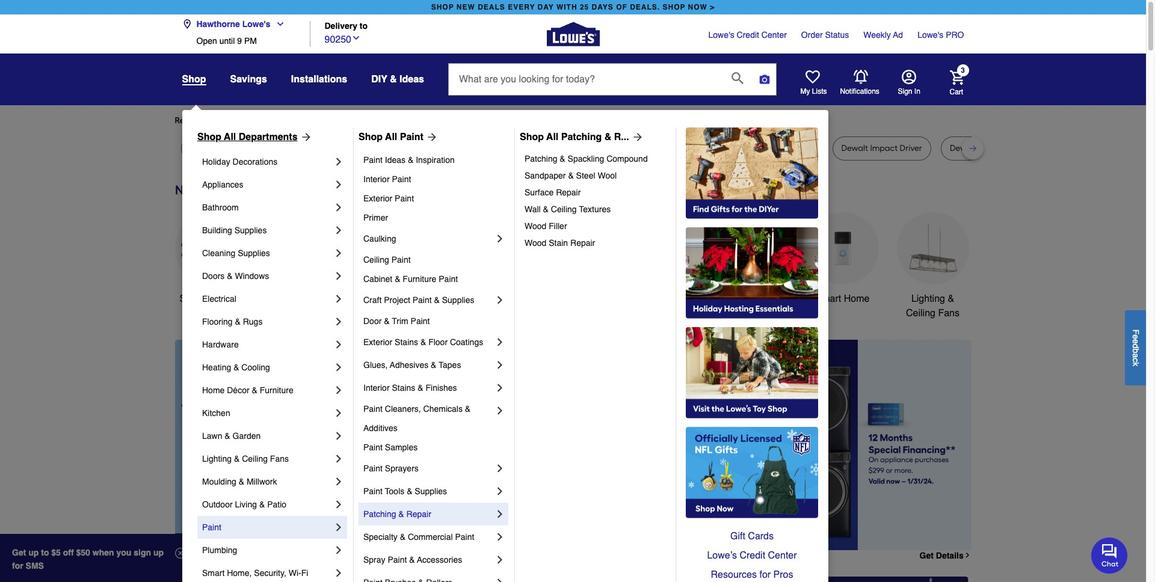 Task type: locate. For each thing, give the bounding box(es) containing it.
ideas right the 'diy'
[[400, 74, 424, 85]]

1 horizontal spatial furniture
[[403, 275, 437, 284]]

outdoor tools & equipment link
[[626, 212, 699, 321]]

lowe's left pro on the right
[[918, 30, 944, 40]]

chat invite button image
[[1092, 537, 1129, 574]]

2 dewalt from the left
[[244, 143, 271, 154]]

1 horizontal spatial shop
[[359, 132, 383, 143]]

& inside glues, adhesives & tapes link
[[431, 361, 437, 370]]

electrical link
[[202, 288, 333, 311]]

shop for shop all paint
[[359, 132, 383, 143]]

arrow right image inside shop all paint link
[[424, 131, 438, 143]]

stains down trim
[[395, 338, 418, 347]]

0 vertical spatial furniture
[[403, 275, 437, 284]]

dewalt up paint ideas & inspiration
[[399, 143, 426, 154]]

outdoor living & patio link
[[202, 494, 333, 517]]

all down recommended searches for you
[[224, 132, 236, 143]]

impact for impact driver
[[762, 143, 790, 154]]

2 vertical spatial patching
[[364, 510, 396, 520]]

0 horizontal spatial decorations
[[233, 157, 278, 167]]

savings button
[[230, 69, 267, 90]]

fi
[[301, 569, 308, 579]]

off
[[63, 548, 74, 558]]

samples
[[385, 443, 418, 453]]

suggestions
[[330, 116, 377, 126]]

1 vertical spatial center
[[769, 551, 797, 562]]

for up shop all paint
[[379, 116, 390, 126]]

1 exterior from the top
[[364, 194, 393, 203]]

to inside get up to $5 off $50 when you sign up for sms
[[41, 548, 49, 558]]

dewalt for dewalt drill bit
[[317, 143, 343, 154]]

shop up the impact driver bit
[[520, 132, 544, 143]]

2 bit from the left
[[428, 143, 438, 154]]

surface repair link
[[525, 184, 668, 201]]

paint inside spray paint & accessories link
[[388, 556, 407, 565]]

1 vertical spatial wood
[[525, 238, 547, 248]]

chevron right image for building supplies
[[333, 225, 345, 237]]

tools up the equipment at bottom
[[665, 294, 688, 305]]

1 vertical spatial outdoor
[[202, 500, 233, 510]]

0 vertical spatial wood
[[525, 222, 547, 231]]

1 drill from the left
[[345, 143, 360, 154]]

2 set from the left
[[600, 143, 612, 154]]

patching up sandpaper in the left of the page
[[525, 154, 558, 164]]

wood for wood stain repair
[[525, 238, 547, 248]]

sandpaper & steel wool link
[[525, 167, 668, 184]]

shop down recommended
[[197, 132, 222, 143]]

0 horizontal spatial lowe's
[[242, 19, 271, 29]]

glues,
[[364, 361, 388, 370]]

7 dewalt from the left
[[951, 143, 977, 154]]

chevron right image
[[333, 179, 345, 191], [494, 233, 506, 245], [333, 293, 345, 305], [494, 294, 506, 306], [494, 337, 506, 349], [494, 382, 506, 394], [333, 385, 345, 397], [494, 405, 506, 417], [333, 408, 345, 420], [333, 453, 345, 465], [964, 552, 972, 560], [494, 554, 506, 567], [494, 577, 506, 583]]

0 horizontal spatial outdoor
[[202, 500, 233, 510]]

tools inside outdoor tools & equipment
[[665, 294, 688, 305]]

paint inside 'door & trim paint' link
[[411, 317, 430, 326]]

1 horizontal spatial bathroom link
[[717, 212, 789, 306]]

paint right spray
[[388, 556, 407, 565]]

building supplies link
[[202, 219, 333, 242]]

chevron right image for exterior stains & floor coatings
[[494, 337, 506, 349]]

center for lowe's credit center
[[769, 551, 797, 562]]

0 vertical spatial shop
[[182, 74, 206, 85]]

tools for paint tools & supplies
[[385, 487, 405, 497]]

outdoor up the equipment at bottom
[[628, 294, 663, 305]]

dewalt down shop all departments
[[244, 143, 271, 154]]

arrow right image
[[298, 131, 312, 143], [424, 131, 438, 143], [630, 131, 644, 143], [950, 445, 962, 457]]

& inside paint cleaners, chemicals & additives
[[465, 405, 471, 414]]

chevron right image for doors & windows
[[333, 270, 345, 282]]

decorations down christmas
[[456, 308, 508, 319]]

1 vertical spatial furniture
[[260, 386, 294, 396]]

wall & ceiling textures link
[[525, 201, 668, 218]]

shop
[[197, 132, 222, 143], [359, 132, 383, 143], [520, 132, 544, 143]]

smart inside smart home link
[[816, 294, 842, 305]]

heating & cooling
[[202, 363, 270, 373]]

0 vertical spatial patching
[[562, 132, 602, 143]]

paint up additives
[[364, 405, 383, 414]]

you left more
[[284, 116, 299, 126]]

0 horizontal spatial shop
[[197, 132, 222, 143]]

3 bit from the left
[[534, 143, 544, 154]]

interior down glues,
[[364, 384, 390, 393]]

exterior stains & floor coatings link
[[364, 331, 494, 354]]

exterior up primer
[[364, 194, 393, 203]]

paint down paint ideas & inspiration
[[392, 175, 411, 184]]

ideas up interior paint
[[385, 155, 406, 165]]

paint tools & supplies link
[[364, 480, 494, 503]]

2 e from the top
[[1132, 339, 1141, 344]]

1 horizontal spatial lighting & ceiling fans link
[[897, 212, 970, 321]]

ad
[[894, 30, 904, 40]]

1 horizontal spatial patching
[[525, 154, 558, 164]]

wood down wood filler
[[525, 238, 547, 248]]

stains up cleaners,
[[392, 384, 416, 393]]

0 horizontal spatial fans
[[270, 455, 289, 464]]

1 horizontal spatial shop
[[663, 3, 686, 11]]

driver down sign in on the right of the page
[[900, 143, 923, 154]]

1 shop from the left
[[431, 3, 454, 11]]

new
[[457, 3, 476, 11]]

shop these last-minute gifts. $99 or less. quantities are limited and won't last. image
[[175, 340, 369, 551]]

& inside flooring & rugs link
[[235, 317, 241, 327]]

outdoor down the moulding
[[202, 500, 233, 510]]

you up shop all paint link
[[391, 116, 406, 126]]

christmas decorations link
[[446, 212, 518, 321]]

2 horizontal spatial impact
[[871, 143, 898, 154]]

arrow right image inside shop all patching & r... link
[[630, 131, 644, 143]]

0 vertical spatial to
[[360, 21, 368, 31]]

patching & spackling compound
[[525, 154, 648, 164]]

0 horizontal spatial patching
[[364, 510, 396, 520]]

you
[[116, 548, 131, 558]]

0 horizontal spatial up
[[28, 548, 39, 558]]

1 vertical spatial lighting & ceiling fans
[[202, 455, 289, 464]]

dewalt for dewalt drill bit set
[[951, 143, 977, 154]]

drill for dewalt drill
[[720, 143, 735, 154]]

2 horizontal spatial shop
[[520, 132, 544, 143]]

you inside more suggestions for you link
[[391, 116, 406, 126]]

flooring & rugs link
[[202, 311, 333, 334]]

lowe's home improvement logo image
[[547, 8, 600, 61]]

2 horizontal spatial lowe's
[[918, 30, 944, 40]]

1 up from the left
[[28, 548, 39, 558]]

shop left new
[[431, 3, 454, 11]]

chevron right image for specialty & commercial paint
[[494, 532, 506, 544]]

gift
[[731, 532, 746, 542]]

lighting & ceiling fans link
[[897, 212, 970, 321], [202, 448, 333, 471]]

drill for dewalt drill bit
[[345, 143, 360, 154]]

bathroom
[[202, 203, 239, 213], [732, 294, 774, 305]]

& inside interior stains & finishes link
[[418, 384, 424, 393]]

shop all departments link
[[197, 130, 312, 144]]

shop left the electrical
[[180, 294, 202, 305]]

2 impact from the left
[[762, 143, 790, 154]]

home,
[[227, 569, 252, 579]]

to up chevron down image
[[360, 21, 368, 31]]

diy & ideas button
[[372, 69, 424, 90]]

None search field
[[449, 63, 777, 107]]

2 vertical spatial repair
[[407, 510, 432, 520]]

dewalt down cart
[[951, 143, 977, 154]]

paint up plumbing on the bottom left of page
[[202, 523, 222, 533]]

1 wood from the top
[[525, 222, 547, 231]]

chevron right image for bathroom
[[333, 202, 345, 214]]

& inside the sandpaper & steel wool link
[[569, 171, 574, 181]]

dewalt for dewalt impact driver
[[842, 143, 869, 154]]

chevron right image for outdoor living & patio
[[333, 499, 345, 511]]

appliances
[[202, 180, 244, 190]]

1 vertical spatial to
[[41, 548, 49, 558]]

recommended searches for you heading
[[175, 115, 972, 127]]

chevron right image for paint sprayers
[[494, 463, 506, 475]]

steel
[[577, 171, 596, 181]]

repair down wood filler link
[[571, 238, 596, 248]]

repair up specialty & commercial paint
[[407, 510, 432, 520]]

lowe's home improvement account image
[[902, 70, 917, 84]]

0 horizontal spatial bathroom
[[202, 203, 239, 213]]

e up b
[[1132, 339, 1141, 344]]

1 vertical spatial credit
[[740, 551, 766, 562]]

arrow right image for shop all departments
[[298, 131, 312, 143]]

shop for shop all patching & r...
[[520, 132, 544, 143]]

1 horizontal spatial smart
[[816, 294, 842, 305]]

arrow right image for shop all patching & r...
[[630, 131, 644, 143]]

paint down ceiling paint link in the top left of the page
[[439, 275, 458, 284]]

1 impact from the left
[[480, 143, 507, 154]]

center left order
[[762, 30, 787, 40]]

2 you from the left
[[391, 116, 406, 126]]

credit up the search icon
[[737, 30, 760, 40]]

scroll to item #4 image
[[708, 529, 737, 534]]

all down the recommended searches for you "heading"
[[547, 132, 559, 143]]

chevron right image for holiday decorations
[[333, 156, 345, 168]]

spray
[[364, 556, 386, 565]]

& inside craft project paint & supplies link
[[434, 296, 440, 305]]

shop left now
[[663, 3, 686, 11]]

primer link
[[364, 208, 506, 228]]

0 horizontal spatial lighting & ceiling fans link
[[202, 448, 333, 471]]

get left details
[[920, 551, 934, 561]]

wood down wall
[[525, 222, 547, 231]]

0 vertical spatial home
[[845, 294, 870, 305]]

home décor & furniture link
[[202, 379, 333, 402]]

deals.
[[630, 3, 661, 11]]

for left pros
[[760, 570, 771, 581]]

officially licensed n f l gifts. shop now. image
[[686, 427, 819, 519]]

dewalt
[[190, 143, 217, 154], [244, 143, 271, 154], [317, 143, 343, 154], [399, 143, 426, 154], [691, 143, 718, 154], [842, 143, 869, 154], [951, 143, 977, 154]]

now
[[689, 3, 708, 11]]

2 driver from the left
[[792, 143, 814, 154]]

scroll to item #5 image
[[737, 529, 766, 534]]

patching inside patching & spackling compound link
[[525, 154, 558, 164]]

paint sprayers
[[364, 464, 419, 474]]

paint down interior paint
[[395, 194, 414, 203]]

for
[[272, 116, 283, 126], [379, 116, 390, 126], [12, 562, 23, 571], [760, 570, 771, 581]]

paint down paint samples
[[364, 464, 383, 474]]

& inside "heating & cooling" 'link'
[[234, 363, 239, 373]]

decorations inside "link"
[[456, 308, 508, 319]]

1 horizontal spatial decorations
[[456, 308, 508, 319]]

building
[[202, 226, 232, 235]]

credit up "resources for pros" 'link'
[[740, 551, 766, 562]]

decorations
[[233, 157, 278, 167], [456, 308, 508, 319]]

0 vertical spatial lighting & ceiling fans
[[907, 294, 960, 319]]

lowe's credit center link
[[686, 547, 819, 566]]

lighting inside lighting & ceiling fans
[[912, 294, 946, 305]]

5 dewalt from the left
[[691, 143, 718, 154]]

credit inside lowe's credit center link
[[737, 30, 760, 40]]

1 vertical spatial fans
[[270, 455, 289, 464]]

&
[[390, 74, 397, 85], [605, 132, 612, 143], [560, 154, 566, 164], [408, 155, 414, 165], [569, 171, 574, 181], [543, 205, 549, 214], [227, 272, 233, 281], [395, 275, 401, 284], [691, 294, 697, 305], [948, 294, 955, 305], [434, 296, 440, 305], [384, 317, 390, 326], [235, 317, 241, 327], [421, 338, 426, 347], [431, 361, 437, 370], [234, 363, 239, 373], [418, 384, 424, 393], [252, 386, 258, 396], [465, 405, 471, 414], [225, 432, 230, 441], [234, 455, 240, 464], [239, 477, 244, 487], [407, 487, 413, 497], [259, 500, 265, 510], [399, 510, 404, 520], [400, 533, 406, 542], [410, 556, 415, 565]]

2 horizontal spatial patching
[[562, 132, 602, 143]]

paint up accessories
[[455, 533, 475, 542]]

0 vertical spatial center
[[762, 30, 787, 40]]

0 horizontal spatial shop
[[431, 3, 454, 11]]

chevron right image for moulding & millwork
[[333, 476, 345, 488]]

f e e d b a c k
[[1132, 330, 1141, 367]]

décor
[[227, 386, 250, 396]]

chevron right image for kitchen
[[333, 408, 345, 420]]

with
[[557, 3, 578, 11]]

0 horizontal spatial home
[[202, 386, 225, 396]]

1 vertical spatial exterior
[[364, 338, 393, 347]]

0 vertical spatial lighting & ceiling fans link
[[897, 212, 970, 321]]

chevron right image for heating & cooling
[[333, 362, 345, 374]]

paint down additives
[[364, 443, 383, 453]]

patio
[[267, 500, 287, 510]]

chevron right image for appliances
[[333, 179, 345, 191]]

dewalt down more
[[317, 143, 343, 154]]

1 vertical spatial shop
[[180, 294, 202, 305]]

1 vertical spatial home
[[202, 386, 225, 396]]

supplies down paint sprayers link
[[415, 487, 447, 497]]

paint down cabinet & furniture paint
[[413, 296, 432, 305]]

f
[[1132, 330, 1141, 335]]

2 exterior from the top
[[364, 338, 393, 347]]

1 vertical spatial ideas
[[385, 155, 406, 165]]

3 drill from the left
[[720, 143, 735, 154]]

supplies up cleaning supplies
[[235, 226, 267, 235]]

chevron right image for glues, adhesives & tapes
[[494, 359, 506, 371]]

interior up exterior paint
[[364, 175, 390, 184]]

0 vertical spatial lighting
[[912, 294, 946, 305]]

arrow right image inside shop all departments link
[[298, 131, 312, 143]]

& inside 'door & trim paint' link
[[384, 317, 390, 326]]

dewalt down notifications at the top
[[842, 143, 869, 154]]

for left sms
[[12, 562, 23, 571]]

0 vertical spatial fans
[[939, 308, 960, 319]]

decorations down dewalt tool
[[233, 157, 278, 167]]

paint up dewalt bit set
[[400, 132, 424, 143]]

exterior for exterior paint
[[364, 194, 393, 203]]

tools up patching & repair at the bottom left
[[385, 487, 405, 497]]

tools link
[[356, 212, 428, 306]]

& inside spray paint & accessories link
[[410, 556, 415, 565]]

1 vertical spatial patching
[[525, 154, 558, 164]]

flooring
[[202, 317, 233, 327]]

credit for lowe's
[[740, 551, 766, 562]]

paint inside paint cleaners, chemicals & additives
[[364, 405, 383, 414]]

lowe's inside button
[[242, 19, 271, 29]]

0 vertical spatial repair
[[556, 188, 581, 197]]

driver up sandpaper in the left of the page
[[509, 143, 532, 154]]

& inside shop all patching & r... link
[[605, 132, 612, 143]]

shop
[[182, 74, 206, 85], [180, 294, 202, 305]]

shop
[[431, 3, 454, 11], [663, 3, 686, 11]]

1 vertical spatial repair
[[571, 238, 596, 248]]

0 vertical spatial outdoor
[[628, 294, 663, 305]]

& inside patching & repair link
[[399, 510, 404, 520]]

get
[[12, 548, 26, 558], [920, 551, 934, 561]]

0 vertical spatial ideas
[[400, 74, 424, 85]]

0 horizontal spatial smart
[[202, 569, 225, 579]]

6 dewalt from the left
[[842, 143, 869, 154]]

chevron right image for patching & repair
[[494, 509, 506, 521]]

of
[[617, 3, 628, 11]]

1 interior from the top
[[364, 175, 390, 184]]

hawthorne
[[197, 19, 240, 29]]

furniture up craft project paint & supplies
[[403, 275, 437, 284]]

new deals every day during 25 days of deals image
[[175, 180, 972, 200]]

sign in button
[[899, 70, 921, 96]]

& inside lighting & ceiling fans
[[948, 294, 955, 305]]

shop button
[[182, 73, 206, 85]]

0 vertical spatial interior
[[364, 175, 390, 184]]

decorations for christmas
[[456, 308, 508, 319]]

interior for interior stains & finishes
[[364, 384, 390, 393]]

ideas
[[400, 74, 424, 85], [385, 155, 406, 165]]

1 vertical spatial stains
[[392, 384, 416, 393]]

patching inside patching & repair link
[[364, 510, 396, 520]]

1 vertical spatial lighting
[[202, 455, 232, 464]]

9
[[237, 36, 242, 46]]

lowe's up pm
[[242, 19, 271, 29]]

lowe's credit center
[[708, 551, 797, 562]]

paint down paint sprayers
[[364, 487, 383, 497]]

patching & spackling compound link
[[525, 151, 668, 167]]

wood
[[525, 222, 547, 231], [525, 238, 547, 248]]

2 wood from the top
[[525, 238, 547, 248]]

all for departments
[[224, 132, 236, 143]]

3 dewalt from the left
[[317, 143, 343, 154]]

0 vertical spatial decorations
[[233, 157, 278, 167]]

supplies up windows on the left of the page
[[238, 249, 270, 258]]

1 horizontal spatial up
[[153, 548, 164, 558]]

0 horizontal spatial get
[[12, 548, 26, 558]]

3 shop from the left
[[520, 132, 544, 143]]

2 shop from the left
[[359, 132, 383, 143]]

patching up "drill bit set"
[[562, 132, 602, 143]]

chevron right image
[[333, 156, 345, 168], [333, 202, 345, 214], [333, 225, 345, 237], [333, 247, 345, 259], [333, 270, 345, 282], [333, 316, 345, 328], [333, 339, 345, 351], [494, 359, 506, 371], [333, 362, 345, 374], [333, 430, 345, 443], [494, 463, 506, 475], [333, 476, 345, 488], [494, 486, 506, 498], [333, 499, 345, 511], [494, 509, 506, 521], [333, 522, 345, 534], [494, 532, 506, 544], [333, 545, 345, 557], [333, 568, 345, 580]]

e up the d
[[1132, 335, 1141, 339]]

chevron down image
[[352, 33, 361, 42]]

repair up wall & ceiling textures
[[556, 188, 581, 197]]

up right the sign
[[153, 548, 164, 558]]

get up sms
[[12, 548, 26, 558]]

smart for smart home
[[816, 294, 842, 305]]

dewalt up holiday
[[190, 143, 217, 154]]

0 horizontal spatial driver
[[509, 143, 532, 154]]

1 horizontal spatial lighting
[[912, 294, 946, 305]]

gift cards
[[731, 532, 774, 542]]

center up pros
[[769, 551, 797, 562]]

1 horizontal spatial outdoor
[[628, 294, 663, 305]]

my lists
[[801, 87, 828, 96]]

0 horizontal spatial lighting
[[202, 455, 232, 464]]

paint right trim
[[411, 317, 430, 326]]

1 vertical spatial interior
[[364, 384, 390, 393]]

0 horizontal spatial you
[[284, 116, 299, 126]]

driver down my at the top of the page
[[792, 143, 814, 154]]

0 horizontal spatial impact
[[480, 143, 507, 154]]

1 vertical spatial bathroom
[[732, 294, 774, 305]]

dewalt right bit set
[[691, 143, 718, 154]]

drill bit set
[[571, 143, 612, 154]]

1 shop from the left
[[197, 132, 222, 143]]

ideas inside diy & ideas button
[[400, 74, 424, 85]]

shop all paint link
[[359, 130, 438, 144]]

1 horizontal spatial impact
[[762, 143, 790, 154]]

smart inside smart home, security, wi-fi link
[[202, 569, 225, 579]]

1 dewalt from the left
[[190, 143, 217, 154]]

1 horizontal spatial get
[[920, 551, 934, 561]]

chevron right image for plumbing
[[333, 545, 345, 557]]

1 vertical spatial decorations
[[456, 308, 508, 319]]

hawthorne lowe's button
[[182, 12, 290, 36]]

4 dewalt from the left
[[399, 143, 426, 154]]

4 drill from the left
[[979, 143, 994, 154]]

0 horizontal spatial to
[[41, 548, 49, 558]]

chevron right image for cleaning supplies
[[333, 247, 345, 259]]

open until 9 pm
[[197, 36, 257, 46]]

chevron down image
[[271, 19, 285, 29]]

to left the '$5'
[[41, 548, 49, 558]]

patching up specialty
[[364, 510, 396, 520]]

bathroom link
[[202, 196, 333, 219], [717, 212, 789, 306]]

up up sms
[[28, 548, 39, 558]]

chevron right image for paint cleaners, chemicals & additives
[[494, 405, 506, 417]]

arrow right image for shop all paint
[[424, 131, 438, 143]]

all left deals
[[205, 294, 215, 305]]

1 e from the top
[[1132, 335, 1141, 339]]

project
[[384, 296, 410, 305]]

0 vertical spatial stains
[[395, 338, 418, 347]]

paint inside interior paint link
[[392, 175, 411, 184]]

lawn & garden
[[202, 432, 261, 441]]

inspiration
[[416, 155, 455, 165]]

paint up interior paint
[[364, 155, 383, 165]]

& inside paint ideas & inspiration link
[[408, 155, 414, 165]]

& inside patching & spackling compound link
[[560, 154, 566, 164]]

wood for wood filler
[[525, 222, 547, 231]]

0 vertical spatial exterior
[[364, 194, 393, 203]]

shop down more suggestions for you link
[[359, 132, 383, 143]]

0 vertical spatial credit
[[737, 30, 760, 40]]

supplies
[[235, 226, 267, 235], [238, 249, 270, 258], [442, 296, 475, 305], [415, 487, 447, 497]]

lowe's home improvement cart image
[[950, 70, 965, 85]]

1 horizontal spatial driver
[[792, 143, 814, 154]]

you for more suggestions for you
[[391, 116, 406, 126]]

flooring & rugs
[[202, 317, 263, 327]]

drill for dewalt drill bit set
[[979, 143, 994, 154]]

all up paint ideas & inspiration
[[385, 132, 398, 143]]

outdoor inside outdoor tools & equipment
[[628, 294, 663, 305]]

get inside get up to $5 off $50 when you sign up for sms
[[12, 548, 26, 558]]

shop down open in the top left of the page
[[182, 74, 206, 85]]

exterior down door
[[364, 338, 393, 347]]

2 shop from the left
[[663, 3, 686, 11]]

1 horizontal spatial you
[[391, 116, 406, 126]]

cleaning supplies link
[[202, 242, 333, 265]]

0 horizontal spatial lighting & ceiling fans
[[202, 455, 289, 464]]

lowe's for lowe's pro
[[918, 30, 944, 40]]

open
[[197, 36, 217, 46]]

driver for impact driver
[[792, 143, 814, 154]]

chevron right image for hardware
[[333, 339, 345, 351]]

details
[[937, 551, 964, 561]]

chevron right image inside get details link
[[964, 552, 972, 560]]

paint up cabinet & furniture paint
[[392, 255, 411, 265]]

glues, adhesives & tapes
[[364, 361, 461, 370]]

lowe's down >
[[709, 30, 735, 40]]

0 vertical spatial smart
[[816, 294, 842, 305]]

1 horizontal spatial fans
[[939, 308, 960, 319]]

1 you from the left
[[284, 116, 299, 126]]

2 interior from the top
[[364, 384, 390, 393]]

2 horizontal spatial driver
[[900, 143, 923, 154]]

1 horizontal spatial lowe's
[[709, 30, 735, 40]]

furniture up kitchen link
[[260, 386, 294, 396]]

center for lowe's credit center
[[762, 30, 787, 40]]

credit inside lowe's credit center link
[[740, 551, 766, 562]]

1 vertical spatial smart
[[202, 569, 225, 579]]

1 driver from the left
[[509, 143, 532, 154]]



Task type: vqa. For each thing, say whether or not it's contained in the screenshot.
2nd $ from left
no



Task type: describe. For each thing, give the bounding box(es) containing it.
moulding
[[202, 477, 237, 487]]

deals
[[478, 3, 506, 11]]

doors & windows link
[[202, 265, 333, 288]]

repair for wood stain repair
[[571, 238, 596, 248]]

patching & repair link
[[364, 503, 494, 526]]

fans inside lighting & ceiling fans
[[939, 308, 960, 319]]

for inside "resources for pros" 'link'
[[760, 570, 771, 581]]

& inside diy & ideas button
[[390, 74, 397, 85]]

chevron right image for electrical
[[333, 293, 345, 305]]

interior paint link
[[364, 170, 506, 189]]

paint inside specialty & commercial paint link
[[455, 533, 475, 542]]

paint ideas & inspiration
[[364, 155, 455, 165]]

90250 button
[[325, 31, 361, 47]]

5 bit from the left
[[640, 143, 649, 154]]

3 driver from the left
[[900, 143, 923, 154]]

1 horizontal spatial lighting & ceiling fans
[[907, 294, 960, 319]]

visit the lowe's toy shop. image
[[686, 328, 819, 419]]

plumbing link
[[202, 539, 333, 562]]

exterior for exterior stains & floor coatings
[[364, 338, 393, 347]]

camera image
[[759, 73, 771, 85]]

floor
[[429, 338, 448, 347]]

lowe's pro link
[[918, 29, 965, 41]]

3
[[962, 66, 966, 75]]

dewalt drill
[[691, 143, 735, 154]]

shop for shop all departments
[[197, 132, 222, 143]]

paint inside paint sprayers link
[[364, 464, 383, 474]]

1 horizontal spatial to
[[360, 21, 368, 31]]

chevron right image for smart home, security, wi-fi
[[333, 568, 345, 580]]

up to 30 percent off select major appliances. plus, save up to an extra $750 on major appliances. image
[[389, 340, 972, 551]]

0 vertical spatial bathroom
[[202, 203, 239, 213]]

paint inside exterior paint link
[[395, 194, 414, 203]]

interior for interior paint
[[364, 175, 390, 184]]

lists
[[813, 87, 828, 96]]

shop for shop all deals
[[180, 294, 202, 305]]

lowe's for lowe's credit center
[[709, 30, 735, 40]]

caulking link
[[364, 228, 494, 250]]

hardware link
[[202, 334, 333, 356]]

dewalt for dewalt bit set
[[399, 143, 426, 154]]

find gifts for the diyer. image
[[686, 128, 819, 219]]

all for patching
[[547, 132, 559, 143]]

chevron right image for craft project paint & supplies
[[494, 294, 506, 306]]

ideas inside paint ideas & inspiration link
[[385, 155, 406, 165]]

impact driver
[[762, 143, 814, 154]]

scroll to item #2 image
[[650, 529, 679, 534]]

stains for exterior
[[395, 338, 418, 347]]

chevron right image for spray paint & accessories
[[494, 554, 506, 567]]

tools up door & trim paint
[[380, 294, 403, 305]]

sign in
[[899, 87, 921, 96]]

shop for shop
[[182, 74, 206, 85]]

patching for spackling
[[525, 154, 558, 164]]

& inside the home décor & furniture link
[[252, 386, 258, 396]]

outdoor living & patio
[[202, 500, 287, 510]]

chemicals
[[424, 405, 463, 414]]

patching for repair
[[364, 510, 396, 520]]

interior stains & finishes link
[[364, 377, 494, 400]]

impact for impact driver bit
[[480, 143, 507, 154]]

dewalt for dewalt tool
[[244, 143, 271, 154]]

outdoor for outdoor living & patio
[[202, 500, 233, 510]]

0 horizontal spatial furniture
[[260, 386, 294, 396]]

outdoor for outdoor tools & equipment
[[628, 294, 663, 305]]

holiday
[[202, 157, 230, 167]]

cleaning supplies
[[202, 249, 270, 258]]

for up 'departments'
[[272, 116, 283, 126]]

25
[[580, 3, 590, 11]]

sandpaper
[[525, 171, 566, 181]]

credit for lowe's
[[737, 30, 760, 40]]

paint inside paint link
[[202, 523, 222, 533]]

chevron right image for paint tools & supplies
[[494, 486, 506, 498]]

appliances link
[[202, 173, 333, 196]]

shop all deals
[[180, 294, 242, 305]]

chevron right image for caulking
[[494, 233, 506, 245]]

chevron right image for home décor & furniture
[[333, 385, 345, 397]]

for inside get up to $5 off $50 when you sign up for sms
[[12, 562, 23, 571]]

day
[[538, 3, 554, 11]]

patching & repair
[[364, 510, 432, 520]]

$5
[[51, 548, 61, 558]]

exterior stains & floor coatings
[[364, 338, 484, 347]]

cleaners,
[[385, 405, 421, 414]]

& inside cabinet & furniture paint link
[[395, 275, 401, 284]]

search image
[[732, 72, 744, 84]]

dewalt impact driver
[[842, 143, 923, 154]]

paint samples
[[364, 443, 418, 453]]

get for get up to $5 off $50 when you sign up for sms
[[12, 548, 26, 558]]

2 drill from the left
[[571, 143, 586, 154]]

wi-
[[289, 569, 301, 579]]

up to 35 percent off select small appliances. image
[[448, 577, 699, 583]]

stain
[[549, 238, 568, 248]]

supplies down cabinet & furniture paint link
[[442, 296, 475, 305]]

& inside lawn & garden link
[[225, 432, 230, 441]]

paint inside ceiling paint link
[[392, 255, 411, 265]]

paint inside paint tools & supplies link
[[364, 487, 383, 497]]

chevron right image for lighting & ceiling fans
[[333, 453, 345, 465]]

paint inside paint ideas & inspiration link
[[364, 155, 383, 165]]

more suggestions for you
[[308, 116, 406, 126]]

lawn
[[202, 432, 222, 441]]

dewalt for dewalt drill
[[691, 143, 718, 154]]

get up to 2 free select tools or batteries when you buy 1 with select purchases. image
[[177, 577, 429, 583]]

paint inside craft project paint & supplies link
[[413, 296, 432, 305]]

savings
[[230, 74, 267, 85]]

90250
[[325, 34, 352, 45]]

get up to $5 off $50 when you sign up for sms
[[12, 548, 164, 571]]

windows
[[235, 272, 269, 281]]

lowe's home improvement lists image
[[806, 70, 820, 84]]

spray paint & accessories
[[364, 556, 463, 565]]

until
[[220, 36, 235, 46]]

& inside outdoor tools & equipment
[[691, 294, 697, 305]]

cleaning
[[202, 249, 236, 258]]

chevron right image for flooring & rugs
[[333, 316, 345, 328]]

chevron right image for interior stains & finishes
[[494, 382, 506, 394]]

k
[[1132, 362, 1141, 367]]

paint sprayers link
[[364, 458, 494, 480]]

wall
[[525, 205, 541, 214]]

all for paint
[[385, 132, 398, 143]]

0 horizontal spatial bathroom link
[[202, 196, 333, 219]]

surface
[[525, 188, 554, 197]]

1 horizontal spatial bathroom
[[732, 294, 774, 305]]

1 vertical spatial lighting & ceiling fans link
[[202, 448, 333, 471]]

& inside specialty & commercial paint link
[[400, 533, 406, 542]]

interior stains & finishes
[[364, 384, 457, 393]]

driver for impact driver bit
[[509, 143, 532, 154]]

holiday decorations
[[202, 157, 278, 167]]

1 horizontal spatial home
[[845, 294, 870, 305]]

accessories
[[417, 556, 463, 565]]

up to 30 percent off select grills and accessories. image
[[718, 577, 970, 583]]

& inside exterior stains & floor coatings link
[[421, 338, 426, 347]]

3 set from the left
[[651, 143, 664, 154]]

arrow left image
[[399, 445, 411, 457]]

patching inside shop all patching & r... link
[[562, 132, 602, 143]]

location image
[[182, 19, 192, 29]]

sandpaper & steel wool
[[525, 171, 617, 181]]

spackling
[[568, 154, 605, 164]]

outdoor tools & equipment
[[628, 294, 697, 319]]

cabinet
[[364, 275, 393, 284]]

chevron right image for paint
[[333, 522, 345, 534]]

commercial
[[408, 533, 453, 542]]

paint cleaners, chemicals & additives link
[[364, 400, 494, 438]]

all for deals
[[205, 294, 215, 305]]

notifications
[[841, 87, 880, 96]]

plumbing
[[202, 546, 237, 556]]

caulking
[[364, 234, 396, 244]]

holiday hosting essentials. image
[[686, 228, 819, 319]]

& inside outdoor living & patio link
[[259, 500, 265, 510]]

Search Query text field
[[449, 64, 722, 95]]

dewalt drill bit
[[317, 143, 371, 154]]

ceiling inside lighting & ceiling fans
[[907, 308, 936, 319]]

wool
[[598, 171, 617, 181]]

when
[[93, 548, 114, 558]]

repair for patching & repair
[[407, 510, 432, 520]]

4 set from the left
[[1007, 143, 1020, 154]]

1 set from the left
[[440, 143, 452, 154]]

impact driver bit
[[480, 143, 544, 154]]

paint inside 'paint samples' link
[[364, 443, 383, 453]]

you for recommended searches for you
[[284, 116, 299, 126]]

lowe's home improvement notification center image
[[854, 70, 868, 84]]

tools for outdoor tools & equipment
[[665, 294, 688, 305]]

craft project paint & supplies link
[[364, 289, 494, 312]]

surface repair
[[525, 188, 581, 197]]

searches
[[235, 116, 270, 126]]

craft
[[364, 296, 382, 305]]

stains for interior
[[392, 384, 416, 393]]

electrical
[[202, 294, 236, 304]]

paint inside shop all paint link
[[400, 132, 424, 143]]

decorations for holiday
[[233, 157, 278, 167]]

doors & windows
[[202, 272, 269, 281]]

6 bit from the left
[[996, 143, 1005, 154]]

d
[[1132, 344, 1141, 349]]

more
[[308, 116, 328, 126]]

moulding & millwork link
[[202, 471, 333, 494]]

shop all departments
[[197, 132, 298, 143]]

& inside moulding & millwork link
[[239, 477, 244, 487]]

& inside paint tools & supplies link
[[407, 487, 413, 497]]

smart for smart home, security, wi-fi
[[202, 569, 225, 579]]

sign
[[899, 87, 913, 96]]

get for get details
[[920, 551, 934, 561]]

resources
[[711, 570, 757, 581]]

3 impact from the left
[[871, 143, 898, 154]]

1 bit from the left
[[362, 143, 371, 154]]

specialty & commercial paint link
[[364, 526, 494, 549]]

shop all paint
[[359, 132, 424, 143]]

pm
[[244, 36, 257, 46]]

filler
[[549, 222, 567, 231]]

chevron right image for lawn & garden
[[333, 430, 345, 443]]

& inside 'wall & ceiling textures' link
[[543, 205, 549, 214]]

paint inside cabinet & furniture paint link
[[439, 275, 458, 284]]

dewalt drill bit set
[[951, 143, 1020, 154]]

pros
[[774, 570, 794, 581]]

my
[[801, 87, 811, 96]]

2 up from the left
[[153, 548, 164, 558]]

& inside doors & windows link
[[227, 272, 233, 281]]

4 bit from the left
[[588, 143, 597, 154]]

dewalt for dewalt
[[190, 143, 217, 154]]

tool
[[273, 143, 289, 154]]

home décor & furniture
[[202, 386, 294, 396]]

millwork
[[247, 477, 277, 487]]

for inside more suggestions for you link
[[379, 116, 390, 126]]



